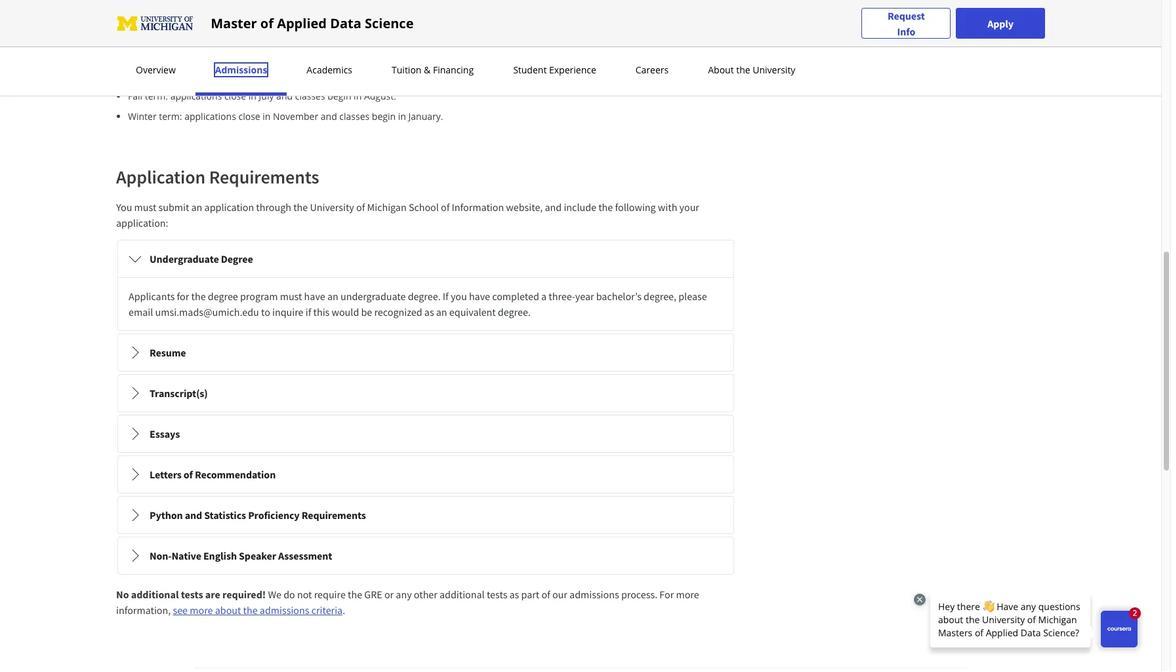 Task type: vqa. For each thing, say whether or not it's contained in the screenshot.
the additional
yes



Task type: locate. For each thing, give the bounding box(es) containing it.
1 horizontal spatial tests
[[487, 589, 507, 602]]

requirements inside dropdown button
[[302, 509, 366, 522]]

python
[[150, 509, 183, 522]]

proficiency
[[248, 509, 300, 522]]

more right for
[[676, 589, 699, 602]]

transcript(s) button
[[118, 375, 734, 412]]

1 vertical spatial as
[[510, 589, 519, 602]]

tests inside we do not require the gre or any other additional tests as part of our admissions process. for more information,
[[487, 589, 507, 602]]

an down if
[[436, 306, 447, 319]]

through
[[256, 201, 291, 214]]

to
[[261, 306, 270, 319]]

.
[[343, 604, 345, 617]]

and right python on the left bottom of the page
[[185, 509, 202, 522]]

degree. down completed
[[498, 306, 531, 319]]

begin down march
[[328, 90, 351, 102]]

completed
[[492, 290, 539, 303]]

must up the application:
[[134, 201, 156, 214]]

0 vertical spatial university
[[753, 64, 796, 76]]

0 horizontal spatial tests
[[181, 589, 203, 602]]

classes inside winter term: applications close in november and classes begin in january. list item
[[339, 110, 370, 123]]

tests
[[181, 589, 203, 602], [487, 589, 507, 602]]

0 horizontal spatial additional
[[131, 589, 179, 602]]

university right about
[[753, 64, 796, 76]]

winter term: applications close in november and classes begin in january.
[[128, 110, 443, 123]]

the right through
[[293, 201, 308, 214]]

degree,
[[644, 290, 676, 303]]

overview
[[136, 64, 176, 76]]

classes down the august. at the left
[[339, 110, 370, 123]]

request
[[888, 9, 925, 22]]

in left the august. at the left
[[354, 90, 362, 102]]

classes inside spring/summer term: applications close in march and classes begin in may. list item
[[360, 70, 390, 82]]

criteria
[[311, 604, 343, 617]]

for
[[660, 589, 674, 602]]

degree. left if
[[408, 290, 441, 303]]

2 tests from the left
[[487, 589, 507, 602]]

three-
[[549, 290, 575, 303]]

university left michigan
[[310, 201, 354, 214]]

the right "for"
[[191, 290, 206, 303]]

term: for winter
[[159, 110, 182, 123]]

as left part
[[510, 589, 519, 602]]

additional
[[131, 589, 179, 602], [440, 589, 485, 602]]

1 horizontal spatial additional
[[440, 589, 485, 602]]

about the university link
[[704, 64, 799, 76]]

0 horizontal spatial have
[[304, 290, 325, 303]]

the left gre
[[348, 589, 362, 602]]

in
[[301, 70, 309, 82], [419, 70, 427, 82], [249, 90, 256, 102], [354, 90, 362, 102], [263, 110, 271, 123], [398, 110, 406, 123]]

and right july
[[276, 90, 293, 102]]

additional up information,
[[131, 589, 179, 602]]

fall term: applications close in july and classes begin in august. list item
[[128, 89, 736, 103]]

the inside we do not require the gre or any other additional tests as part of our admissions process. for more information,
[[348, 589, 362, 602]]

data
[[330, 14, 361, 32]]

must inside you must submit an application through the university of michigan school of information website, and include the following with your application:
[[134, 201, 156, 214]]

list
[[121, 69, 736, 123]]

requirements up through
[[209, 165, 319, 189]]

equivalent
[[449, 306, 496, 319]]

requirements up the assessment
[[302, 509, 366, 522]]

0 vertical spatial classes
[[360, 70, 390, 82]]

our
[[552, 589, 567, 602]]

an
[[191, 201, 202, 214], [327, 290, 338, 303], [436, 306, 447, 319]]

are
[[205, 589, 220, 602]]

0 vertical spatial an
[[191, 201, 202, 214]]

english
[[203, 550, 237, 563]]

0 vertical spatial term:
[[198, 70, 221, 82]]

0 horizontal spatial an
[[191, 201, 202, 214]]

1 vertical spatial an
[[327, 290, 338, 303]]

experience
[[549, 64, 596, 76]]

and for july
[[276, 90, 293, 102]]

michigan
[[367, 201, 407, 214]]

close down per on the top
[[277, 70, 299, 82]]

have up if
[[304, 290, 325, 303]]

an up this
[[327, 290, 338, 303]]

information,
[[116, 604, 171, 617]]

non-native english speaker assessment button
[[118, 538, 734, 575]]

0 horizontal spatial admissions
[[260, 604, 309, 617]]

1 vertical spatial close
[[224, 90, 246, 102]]

applications for mads
[[179, 41, 231, 54]]

the down required!
[[243, 604, 258, 617]]

1 vertical spatial term:
[[145, 90, 168, 102]]

1 vertical spatial university
[[310, 201, 354, 214]]

of left our
[[542, 589, 550, 602]]

applications down spring/summer
[[170, 90, 222, 102]]

classes up november
[[295, 90, 325, 102]]

2 vertical spatial term:
[[159, 110, 182, 123]]

have
[[304, 290, 325, 303], [469, 290, 490, 303]]

essays button
[[118, 416, 734, 453]]

transcript(s)
[[150, 387, 208, 400]]

as right recognized
[[424, 306, 434, 319]]

and
[[341, 70, 358, 82], [276, 90, 293, 102], [321, 110, 337, 123], [545, 201, 562, 214], [185, 509, 202, 522]]

1 horizontal spatial as
[[510, 589, 519, 602]]

and inside you must submit an application through the university of michigan school of information website, and include the following with your application:
[[545, 201, 562, 214]]

1 horizontal spatial degree.
[[498, 306, 531, 319]]

begin down the august. at the left
[[372, 110, 396, 123]]

and right november
[[321, 110, 337, 123]]

applications down master
[[179, 41, 231, 54]]

july
[[259, 90, 274, 102]]

begin for january.
[[372, 110, 396, 123]]

1 vertical spatial degree.
[[498, 306, 531, 319]]

1 vertical spatial must
[[280, 290, 302, 303]]

of right school
[[441, 201, 450, 214]]

close down admissions
[[224, 90, 246, 102]]

admissions right our
[[570, 589, 619, 602]]

more down no additional tests are required!
[[190, 604, 213, 617]]

mads
[[116, 41, 142, 54]]

must up inquire
[[280, 290, 302, 303]]

0 vertical spatial begin
[[393, 70, 416, 82]]

see more about the admissions criteria link
[[173, 604, 343, 617]]

undergraduate
[[150, 253, 219, 266]]

tests up see
[[181, 589, 203, 602]]

of inside "dropdown button"
[[184, 468, 193, 482]]

0 horizontal spatial university
[[310, 201, 354, 214]]

begin left &
[[393, 70, 416, 82]]

classes inside fall term: applications close in july and classes begin in august. list item
[[295, 90, 325, 102]]

0 vertical spatial more
[[676, 589, 699, 602]]

1 horizontal spatial more
[[676, 589, 699, 602]]

term: down mads accepts applications three terms per calendar year: on the top of page
[[198, 70, 221, 82]]

2 vertical spatial close
[[238, 110, 260, 123]]

must inside 'applicants for the degree program must have an undergraduate degree. if you have completed a three-year bachelor's degree, please email umsi.mads@umich.edu to inquire if this would be recognized as an equivalent degree.'
[[280, 290, 302, 303]]

recognized
[[374, 306, 422, 319]]

no additional tests are required!
[[116, 589, 268, 602]]

0 horizontal spatial must
[[134, 201, 156, 214]]

1 horizontal spatial have
[[469, 290, 490, 303]]

additional right the other
[[440, 589, 485, 602]]

in left july
[[249, 90, 256, 102]]

1 horizontal spatial admissions
[[570, 589, 619, 602]]

1 additional from the left
[[131, 589, 179, 602]]

non-
[[150, 550, 172, 563]]

0 horizontal spatial as
[[424, 306, 434, 319]]

submit
[[158, 201, 189, 214]]

the
[[736, 64, 750, 76], [293, 201, 308, 214], [599, 201, 613, 214], [191, 290, 206, 303], [348, 589, 362, 602], [243, 604, 258, 617]]

we
[[268, 589, 281, 602]]

0 horizontal spatial more
[[190, 604, 213, 617]]

0 vertical spatial must
[[134, 201, 156, 214]]

term: right winter at top
[[159, 110, 182, 123]]

in left march
[[301, 70, 309, 82]]

and inside dropdown button
[[185, 509, 202, 522]]

applications up fall term: applications close in july and classes begin in august. in the top left of the page
[[223, 70, 275, 82]]

speaker
[[239, 550, 276, 563]]

&
[[424, 64, 431, 76]]

student experience
[[513, 64, 596, 76]]

application requirements
[[116, 165, 319, 189]]

academics
[[307, 64, 352, 76]]

1 vertical spatial begin
[[328, 90, 351, 102]]

you must submit an application through the university of michigan school of information website, and include the following with your application:
[[116, 201, 699, 230]]

inquire
[[272, 306, 304, 319]]

we do not require the gre or any other additional tests as part of our admissions process. for more information,
[[116, 589, 699, 617]]

an inside you must submit an application through the university of michigan school of information website, and include the following with your application:
[[191, 201, 202, 214]]

1 have from the left
[[304, 290, 325, 303]]

2 additional from the left
[[440, 589, 485, 602]]

applications down fall term: applications close in july and classes begin in august. in the top left of the page
[[184, 110, 236, 123]]

tests left part
[[487, 589, 507, 602]]

2 vertical spatial classes
[[339, 110, 370, 123]]

0 horizontal spatial degree.
[[408, 290, 441, 303]]

gre
[[364, 589, 382, 602]]

0 vertical spatial admissions
[[570, 589, 619, 602]]

include
[[564, 201, 596, 214]]

the right include
[[599, 201, 613, 214]]

2 horizontal spatial an
[[436, 306, 447, 319]]

0 vertical spatial as
[[424, 306, 434, 319]]

classes for november
[[339, 110, 370, 123]]

0 vertical spatial close
[[277, 70, 299, 82]]

term: down spring/summer
[[145, 90, 168, 102]]

python and statistics proficiency requirements button
[[118, 497, 734, 534]]

applicants for the degree program must have an undergraduate degree. if you have completed a three-year bachelor's degree, please email umsi.mads@umich.edu to inquire if this would be recognized as an equivalent degree.
[[129, 290, 707, 319]]

your
[[679, 201, 699, 214]]

2 vertical spatial begin
[[372, 110, 396, 123]]

year:
[[342, 41, 363, 54]]

1 horizontal spatial must
[[280, 290, 302, 303]]

have up the equivalent at the top of page
[[469, 290, 490, 303]]

as inside we do not require the gre or any other additional tests as part of our admissions process. for more information,
[[510, 589, 519, 602]]

list containing spring/summer term: applications close in march and classes begin in may.
[[121, 69, 736, 123]]

must
[[134, 201, 156, 214], [280, 290, 302, 303]]

admissions down do
[[260, 604, 309, 617]]

and right march
[[341, 70, 358, 82]]

classes up the august. at the left
[[360, 70, 390, 82]]

1 vertical spatial classes
[[295, 90, 325, 102]]

of
[[260, 14, 274, 32], [356, 201, 365, 214], [441, 201, 450, 214], [184, 468, 193, 482], [542, 589, 550, 602]]

1 horizontal spatial university
[[753, 64, 796, 76]]

essays
[[150, 428, 180, 441]]

january.
[[408, 110, 443, 123]]

student experience link
[[509, 64, 600, 76]]

1 tests from the left
[[181, 589, 203, 602]]

bachelor's
[[596, 290, 642, 303]]

close down fall term: applications close in july and classes begin in august. in the top left of the page
[[238, 110, 260, 123]]

1 vertical spatial requirements
[[302, 509, 366, 522]]

term: for fall
[[145, 90, 168, 102]]

would
[[332, 306, 359, 319]]

an right submit
[[191, 201, 202, 214]]

august.
[[364, 90, 396, 102]]

info
[[897, 25, 915, 38]]

of right "letters" at the bottom of page
[[184, 468, 193, 482]]

classes
[[360, 70, 390, 82], [295, 90, 325, 102], [339, 110, 370, 123]]

and left include
[[545, 201, 562, 214]]



Task type: describe. For each thing, give the bounding box(es) containing it.
0 vertical spatial requirements
[[209, 165, 319, 189]]

financing
[[433, 64, 474, 76]]

request info
[[888, 9, 925, 38]]

term: for spring/summer
[[198, 70, 221, 82]]

more inside we do not require the gre or any other additional tests as part of our admissions process. for more information,
[[676, 589, 699, 602]]

1 vertical spatial more
[[190, 604, 213, 617]]

additional inside we do not require the gre or any other additional tests as part of our admissions process. for more information,
[[440, 589, 485, 602]]

classes for july
[[295, 90, 325, 102]]

umsi.mads@umich.edu
[[155, 306, 259, 319]]

accepts
[[144, 41, 177, 54]]

admissions inside we do not require the gre or any other additional tests as part of our admissions process. for more information,
[[570, 589, 619, 602]]

student
[[513, 64, 547, 76]]

degree
[[221, 253, 253, 266]]

not
[[297, 589, 312, 602]]

calendar
[[303, 41, 340, 54]]

application
[[116, 165, 205, 189]]

november
[[273, 110, 318, 123]]

any
[[396, 589, 412, 602]]

1 vertical spatial admissions
[[260, 604, 309, 617]]

classes for march
[[360, 70, 390, 82]]

website,
[[506, 201, 543, 214]]

university of michigan image
[[116, 13, 195, 34]]

in down july
[[263, 110, 271, 123]]

apply button
[[956, 8, 1045, 39]]

master of applied data science
[[211, 14, 414, 32]]

if
[[443, 290, 449, 303]]

2 have from the left
[[469, 290, 490, 303]]

begin for may.
[[393, 70, 416, 82]]

three
[[233, 41, 256, 54]]

no
[[116, 589, 129, 602]]

recommendation
[[195, 468, 276, 482]]

and for november
[[321, 110, 337, 123]]

do
[[284, 589, 295, 602]]

letters of recommendation
[[150, 468, 276, 482]]

apply
[[988, 17, 1014, 30]]

resume
[[150, 346, 186, 360]]

admissions
[[215, 64, 267, 76]]

applications for winter
[[184, 110, 236, 123]]

a
[[541, 290, 547, 303]]

year
[[575, 290, 594, 303]]

spring/summer term: applications close in march and classes begin in may.
[[128, 70, 450, 82]]

be
[[361, 306, 372, 319]]

undergraduate
[[340, 290, 406, 303]]

statistics
[[204, 509, 246, 522]]

0 vertical spatial degree.
[[408, 290, 441, 303]]

of left michigan
[[356, 201, 365, 214]]

applicants
[[129, 290, 175, 303]]

mads accepts applications three terms per calendar year:
[[116, 41, 363, 54]]

close for july
[[224, 90, 246, 102]]

with
[[658, 201, 677, 214]]

science
[[365, 14, 414, 32]]

for
[[177, 290, 189, 303]]

overview link
[[132, 64, 180, 76]]

close for march
[[277, 70, 299, 82]]

in left the january.
[[398, 110, 406, 123]]

master
[[211, 14, 257, 32]]

letters of recommendation button
[[118, 457, 734, 493]]

about the university
[[708, 64, 796, 76]]

require
[[314, 589, 346, 602]]

of inside we do not require the gre or any other additional tests as part of our admissions process. for more information,
[[542, 589, 550, 602]]

undergraduate degree button
[[118, 241, 734, 278]]

the right about
[[736, 64, 750, 76]]

the inside 'applicants for the degree program must have an undergraduate degree. if you have completed a three-year bachelor's degree, please email umsi.mads@umich.edu to inquire if this would be recognized as an equivalent degree.'
[[191, 290, 206, 303]]

fall term: applications close in july and classes begin in august.
[[128, 90, 396, 102]]

winter
[[128, 110, 157, 123]]

final deadline
[[125, 3, 184, 15]]

begin for august.
[[328, 90, 351, 102]]

2 vertical spatial an
[[436, 306, 447, 319]]

assessment
[[278, 550, 332, 563]]

or
[[384, 589, 394, 602]]

1 horizontal spatial an
[[327, 290, 338, 303]]

part
[[521, 589, 539, 602]]

undergraduate degree
[[150, 253, 253, 266]]

applied
[[277, 14, 327, 32]]

university inside you must submit an application through the university of michigan school of information website, and include the following with your application:
[[310, 201, 354, 214]]

resume button
[[118, 335, 734, 371]]

spring/summer term: applications close in march and classes begin in may. list item
[[128, 69, 736, 83]]

as inside 'applicants for the degree program must have an undergraduate degree. if you have completed a three-year bachelor's degree, please email umsi.mads@umich.edu to inquire if this would be recognized as an equivalent degree.'
[[424, 306, 434, 319]]

letters
[[150, 468, 182, 482]]

you
[[116, 201, 132, 214]]

close for november
[[238, 110, 260, 123]]

application:
[[116, 217, 168, 230]]

information
[[452, 201, 504, 214]]

academics link
[[303, 64, 356, 76]]

march
[[312, 70, 339, 82]]

see
[[173, 604, 188, 617]]

terms
[[258, 41, 283, 54]]

about
[[708, 64, 734, 76]]

email
[[129, 306, 153, 319]]

you
[[451, 290, 467, 303]]

about
[[215, 604, 241, 617]]

tuition & financing
[[392, 64, 474, 76]]

and for march
[[341, 70, 358, 82]]

in left may.
[[419, 70, 427, 82]]

request info button
[[862, 8, 951, 39]]

program
[[240, 290, 278, 303]]

spring/summer
[[128, 70, 195, 82]]

winter term: applications close in november and classes begin in january. list item
[[128, 110, 736, 123]]

of up terms
[[260, 14, 274, 32]]

applications for fall
[[170, 90, 222, 102]]

applications for spring/summer
[[223, 70, 275, 82]]

if
[[306, 306, 311, 319]]



